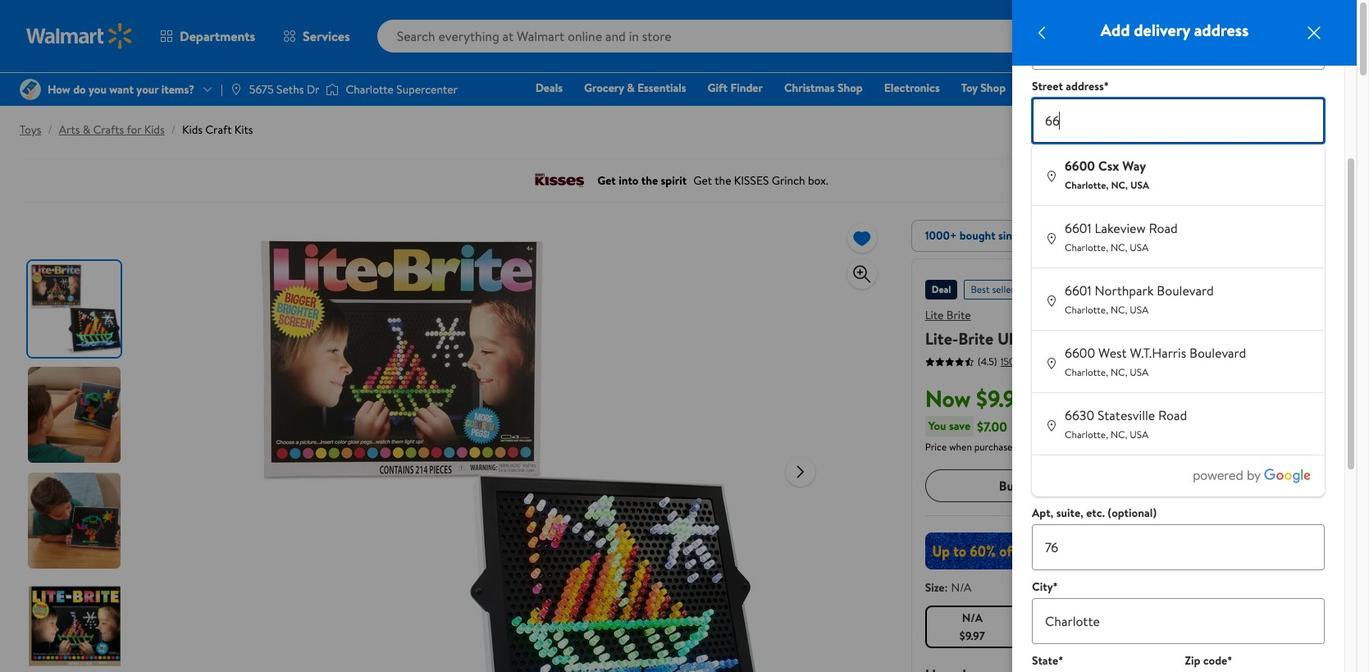 Task type: vqa. For each thing, say whether or not it's contained in the screenshot.
W.T.Harris
yes



Task type: locate. For each thing, give the bounding box(es) containing it.
deals
[[536, 80, 563, 96]]

purchased
[[975, 440, 1018, 454]]

None text field
[[1032, 24, 1325, 70]]

kids left craft
[[182, 121, 203, 138]]

gift for gift finder
[[708, 80, 728, 96]]

suggestions list box
[[1032, 144, 1325, 455]]

0 horizontal spatial kids
[[144, 121, 165, 138]]

charlotte, down 6600 csx way
[[1065, 178, 1109, 192]]

3 charlotte, nc, usa from the top
[[1065, 303, 1149, 317]]

1 vertical spatial $9.97
[[960, 628, 985, 644]]

2 charlotte, from the top
[[1065, 240, 1109, 254]]

/
[[48, 121, 52, 138], [171, 121, 176, 138]]

boulevard
[[1157, 281, 1214, 300], [1190, 344, 1247, 362]]

add to cart button
[[1128, 469, 1324, 502]]

usa for statesville
[[1130, 428, 1149, 441]]

0 horizontal spatial gift
[[708, 80, 728, 96]]

toys
[[20, 121, 41, 138]]

now
[[1024, 477, 1047, 495]]

charlotte, for northpark
[[1065, 303, 1109, 317]]

charlotte,
[[1065, 178, 1109, 192], [1065, 240, 1109, 254], [1065, 303, 1109, 317], [1065, 365, 1109, 379], [1065, 428, 1109, 441]]

2 6600 from the top
[[1065, 344, 1096, 362]]

boulevard right northpark
[[1157, 281, 1214, 300]]

address*
[[1066, 78, 1109, 94]]

nc, down 6630 statesville road
[[1111, 428, 1128, 441]]

$9.97 for now $9.97
[[977, 382, 1028, 414]]

usa for northpark
[[1130, 303, 1149, 317]]

best seller
[[971, 282, 1015, 296]]

City* text field
[[1032, 598, 1325, 644]]

charlotte, for statesville
[[1065, 428, 1109, 441]]

charlotte, nc, usa down 6630 statesville road
[[1065, 428, 1149, 441]]

essentials
[[638, 80, 686, 96]]

charlotte, for lakeview
[[1065, 240, 1109, 254]]

road right statesville on the bottom right of page
[[1159, 406, 1188, 424]]

shop for christmas shop
[[838, 80, 863, 96]]

4 usa from the top
[[1130, 365, 1149, 379]]

add inside dialog
[[1101, 19, 1130, 41]]

registry link
[[1204, 79, 1261, 97]]

craft
[[205, 121, 232, 138]]

1 shop from the left
[[838, 80, 863, 96]]

6600
[[1065, 157, 1095, 175], [1065, 344, 1096, 362]]

charlotte, down lakeview
[[1065, 240, 1109, 254]]

usa for west
[[1130, 365, 1149, 379]]

n/a
[[951, 579, 972, 596], [962, 610, 983, 626]]

2 6601 from the top
[[1065, 281, 1092, 300]]

$9.97 inside size list
[[960, 628, 985, 644]]

one
[[1275, 80, 1299, 96]]

boulevard right 'w.t.harris'
[[1190, 344, 1247, 362]]

toys / arts & crafts for kids / kids craft kits
[[20, 121, 253, 138]]

6601 left northpark
[[1065, 281, 1092, 300]]

lakeview
[[1095, 219, 1146, 237]]

1 gift from the left
[[708, 80, 728, 96]]

charlotte, down 6630
[[1065, 428, 1109, 441]]

nc, down west
[[1111, 365, 1128, 379]]

nc, down csx
[[1111, 178, 1128, 192]]

1 kids from the left
[[144, 121, 165, 138]]

gift finder
[[708, 80, 763, 96]]

0 vertical spatial $9.97
[[977, 382, 1028, 414]]

1 vertical spatial n/a
[[962, 610, 983, 626]]

1506
[[1001, 354, 1021, 368]]

gift cards link
[[1131, 79, 1197, 97]]

3 charlotte, from the top
[[1065, 303, 1109, 317]]

6600 csx way
[[1065, 157, 1146, 175]]

1 vertical spatial add
[[1193, 477, 1217, 495]]

1 horizontal spatial gift
[[1138, 80, 1158, 96]]

6600 for 6600 west w.t.harris boulevard
[[1065, 344, 1096, 362]]

etc.
[[1087, 505, 1105, 521]]

add left the to
[[1193, 477, 1217, 495]]

gift cards
[[1138, 80, 1190, 96]]

charlotte, nc, usa for csx
[[1065, 178, 1150, 192]]

nc, down northpark
[[1111, 303, 1128, 317]]

6601 northpark boulevard
[[1065, 281, 1214, 300]]

1 horizontal spatial &
[[627, 80, 635, 96]]

0 vertical spatial n/a
[[951, 579, 972, 596]]

grocery & essentials link
[[577, 79, 694, 97]]

road right lakeview
[[1149, 219, 1178, 237]]

$9.97 up the $7.00
[[977, 382, 1028, 414]]

w.t.harris
[[1130, 344, 1187, 362]]

usa down the 6600 west w.t.harris boulevard on the right bottom
[[1130, 365, 1149, 379]]

0 vertical spatial add
[[1101, 19, 1130, 41]]

charlotte, nc, usa down lakeview
[[1065, 240, 1149, 254]]

charlotte, nc, usa down west
[[1065, 365, 1149, 379]]

buy
[[999, 477, 1020, 495]]

walmart image
[[26, 23, 133, 49]]

1 6600 from the top
[[1065, 157, 1095, 175]]

0 vertical spatial 6600
[[1065, 157, 1095, 175]]

add for add to cart
[[1193, 477, 1217, 495]]

6600 left west
[[1065, 344, 1096, 362]]

nc, for west
[[1111, 365, 1128, 379]]

gift left finder
[[708, 80, 728, 96]]

brite up (4.5)
[[959, 327, 994, 350]]

0 horizontal spatial /
[[48, 121, 52, 138]]

1 vertical spatial &
[[83, 121, 90, 138]]

shop right toy
[[981, 80, 1006, 96]]

gift left cards on the right of the page
[[1138, 80, 1158, 96]]

6601 left lakeview
[[1065, 219, 1092, 237]]

1 charlotte, from the top
[[1065, 178, 1109, 192]]

5 usa from the top
[[1130, 428, 1149, 441]]

1 horizontal spatial /
[[171, 121, 176, 138]]

1 vertical spatial road
[[1159, 406, 1188, 424]]

& right arts
[[83, 121, 90, 138]]

1 vertical spatial 6600
[[1065, 344, 1096, 362]]

delivery
[[1134, 19, 1191, 41]]

charlotte, for west
[[1065, 365, 1109, 379]]

usa
[[1131, 178, 1150, 192], [1130, 240, 1149, 254], [1130, 303, 1149, 317], [1130, 365, 1149, 379], [1130, 428, 1149, 441]]

charlotte, nc, usa for lakeview
[[1065, 240, 1149, 254]]

brite right lite
[[947, 307, 971, 323]]

add for add delivery address
[[1101, 19, 1130, 41]]

up to sixty percent off deals. shop now. image
[[925, 533, 1324, 569]]

5 charlotte, from the top
[[1065, 428, 1109, 441]]

since
[[999, 227, 1024, 244]]

buy now
[[999, 477, 1047, 495]]

$9.97 down the size : n/a
[[960, 628, 985, 644]]

address
[[1194, 19, 1249, 41]]

next media item image
[[791, 462, 811, 481]]

zoom image modal image
[[852, 264, 872, 284]]

/ left arts
[[48, 121, 52, 138]]

nc, for lakeview
[[1111, 240, 1128, 254]]

Search search field
[[377, 20, 1080, 53]]

6600 left csx
[[1065, 157, 1095, 175]]

city*
[[1032, 578, 1058, 595]]

toy shop link
[[954, 79, 1013, 97]]

road
[[1149, 219, 1178, 237], [1159, 406, 1188, 424]]

nc, for northpark
[[1111, 303, 1128, 317]]

kids right for
[[144, 121, 165, 138]]

usa for lakeview
[[1130, 240, 1149, 254]]

online
[[1021, 440, 1047, 454]]

fashion
[[1079, 80, 1117, 96]]

28
[[1324, 17, 1335, 31]]

ultimate
[[998, 327, 1060, 350]]

1 vertical spatial 6601
[[1065, 281, 1092, 300]]

bought
[[960, 227, 996, 244]]

size : n/a
[[925, 579, 972, 596]]

buy now button
[[925, 469, 1121, 502]]

0 horizontal spatial &
[[83, 121, 90, 138]]

n/a down the size : n/a
[[962, 610, 983, 626]]

/ right for
[[171, 121, 176, 138]]

1 horizontal spatial shop
[[981, 80, 1006, 96]]

6601
[[1065, 219, 1092, 237], [1065, 281, 1092, 300]]

for
[[127, 121, 141, 138]]

1 horizontal spatial kids
[[182, 121, 203, 138]]

street
[[1032, 78, 1063, 94]]

nc, for statesville
[[1111, 428, 1128, 441]]

add inside button
[[1193, 477, 1217, 495]]

nc,
[[1111, 178, 1128, 192], [1111, 240, 1128, 254], [1111, 303, 1128, 317], [1111, 365, 1128, 379], [1111, 428, 1128, 441]]

4 charlotte, from the top
[[1065, 365, 1109, 379]]

6601 for 6601 northpark boulevard
[[1065, 281, 1092, 300]]

lite
[[925, 307, 944, 323]]

usa down statesville on the bottom right of page
[[1130, 428, 1149, 441]]

1 6601 from the top
[[1065, 219, 1092, 237]]

0 horizontal spatial shop
[[838, 80, 863, 96]]

& right grocery in the left of the page
[[627, 80, 635, 96]]

nc, down lakeview
[[1111, 240, 1128, 254]]

you
[[929, 418, 947, 434]]

cards
[[1161, 80, 1190, 96]]

1 horizontal spatial add
[[1193, 477, 1217, 495]]

shop for toy shop
[[981, 80, 1006, 96]]

0 vertical spatial road
[[1149, 219, 1178, 237]]

close panel image
[[1305, 23, 1324, 43]]

&
[[627, 80, 635, 96], [83, 121, 90, 138]]

0 vertical spatial 6601
[[1065, 219, 1092, 237]]

shop right christmas
[[838, 80, 863, 96]]

n/a right :
[[951, 579, 972, 596]]

charlotte, down west
[[1065, 365, 1109, 379]]

0 horizontal spatial add
[[1101, 19, 1130, 41]]

zip code*
[[1185, 652, 1233, 669]]

way
[[1123, 157, 1146, 175]]

0 vertical spatial &
[[627, 80, 635, 96]]

charlotte, nc, usa down 6600 csx way
[[1065, 178, 1150, 192]]

charlotte, nc, usa down northpark
[[1065, 303, 1149, 317]]

$16.97
[[1034, 395, 1064, 411]]

usa down way at right top
[[1131, 178, 1150, 192]]

2 gift from the left
[[1138, 80, 1158, 96]]

2 usa from the top
[[1130, 240, 1149, 254]]

1 charlotte, nc, usa from the top
[[1065, 178, 1150, 192]]

shop
[[838, 80, 863, 96], [981, 80, 1006, 96]]

1 usa from the top
[[1131, 178, 1150, 192]]

lite-brite ultimate classic - image 2 of 7 image
[[28, 367, 124, 463]]

csx
[[1099, 157, 1120, 175]]

charlotte, up classic
[[1065, 303, 1109, 317]]

add
[[1101, 19, 1130, 41], [1193, 477, 1217, 495]]

usa down 6601 lakeview road
[[1130, 240, 1149, 254]]

3 usa from the top
[[1130, 303, 1149, 317]]

5 charlotte, nc, usa from the top
[[1065, 428, 1149, 441]]

powered by google image
[[1194, 455, 1325, 496]]

crafts
[[93, 121, 124, 138]]

usa down 6601 northpark boulevard
[[1130, 303, 1149, 317]]

2 shop from the left
[[981, 80, 1006, 96]]

$9.97 for n/a $9.97
[[960, 628, 985, 644]]

4 charlotte, nc, usa from the top
[[1065, 365, 1149, 379]]

add left delivery
[[1101, 19, 1130, 41]]

2 charlotte, nc, usa from the top
[[1065, 240, 1149, 254]]



Task type: describe. For each thing, give the bounding box(es) containing it.
christmas
[[784, 80, 835, 96]]

fashion link
[[1072, 79, 1124, 97]]

price
[[925, 440, 947, 454]]

when
[[950, 440, 972, 454]]

toy
[[961, 80, 978, 96]]

cart
[[1235, 477, 1258, 495]]

0 vertical spatial brite
[[947, 307, 971, 323]]

gift for gift cards
[[1138, 80, 1158, 96]]

lite brite lite-brite ultimate classic
[[925, 307, 1113, 350]]

size
[[925, 579, 945, 596]]

lite brite link
[[925, 307, 971, 323]]

you save $7.00
[[929, 417, 1008, 435]]

nc, for csx
[[1111, 178, 1128, 192]]

6601 lakeview road
[[1065, 219, 1178, 237]]

best
[[971, 282, 990, 296]]

grocery
[[584, 80, 624, 96]]

(optional)
[[1108, 505, 1157, 521]]

west
[[1099, 344, 1127, 362]]

lite-brite ultimate classic - image 1 of 7 image
[[28, 261, 124, 357]]

6630 statesville road
[[1065, 406, 1188, 424]]

electronics
[[884, 80, 940, 96]]

gift finder link
[[700, 79, 770, 97]]

apt, suite, etc. (optional)
[[1032, 505, 1157, 521]]

deal
[[932, 282, 951, 296]]

lite-brite ultimate classic - image 4 of 7 image
[[28, 578, 124, 672]]

seller
[[992, 282, 1015, 296]]

remove from favorites list, lite-brite ultimate classic image
[[852, 228, 872, 248]]

charlotte, nc, usa for statesville
[[1065, 428, 1149, 441]]

one debit link
[[1267, 79, 1338, 97]]

1 / from the left
[[48, 121, 52, 138]]

yesterday
[[1027, 227, 1075, 244]]

add delivery address
[[1101, 19, 1249, 41]]

statesville
[[1098, 406, 1156, 424]]

toys link
[[20, 121, 41, 138]]

home
[[1027, 80, 1058, 96]]

Walmart Site-Wide search field
[[377, 20, 1080, 53]]

to
[[1220, 477, 1232, 495]]

deals link
[[528, 79, 570, 97]]

Apt, suite, etc. (optional) text field
[[1032, 524, 1325, 570]]

christmas shop link
[[777, 79, 870, 97]]

:
[[945, 579, 948, 596]]

apt,
[[1032, 505, 1054, 521]]

northpark
[[1095, 281, 1154, 300]]

1506 reviews link
[[998, 354, 1055, 368]]

usa for csx
[[1131, 178, 1150, 192]]

registry
[[1211, 80, 1253, 96]]

arts & crafts for kids link
[[59, 121, 165, 138]]

charlotte, nc, usa for west
[[1065, 365, 1149, 379]]

debit
[[1302, 80, 1330, 96]]

2 kids from the left
[[182, 121, 203, 138]]

now $9.97
[[925, 382, 1028, 414]]

now
[[925, 382, 971, 414]]

6630
[[1065, 406, 1095, 424]]

walmart+
[[1281, 103, 1330, 119]]

learn more about strikethrough prices image
[[1067, 396, 1080, 409]]

finder
[[731, 80, 763, 96]]

suite,
[[1057, 505, 1084, 521]]

reviews
[[1023, 354, 1055, 368]]

1000+ bought since yesterday
[[925, 227, 1075, 244]]

home link
[[1020, 79, 1065, 97]]

6601 for 6601 lakeview road
[[1065, 219, 1092, 237]]

n/a inside n/a $9.97
[[962, 610, 983, 626]]

0 vertical spatial boulevard
[[1157, 281, 1214, 300]]

lite-brite ultimate classic - image 3 of 7 image
[[28, 473, 124, 569]]

road for 6630 statesville road
[[1159, 406, 1188, 424]]

sponsored
[[1276, 169, 1321, 183]]

kits
[[235, 121, 253, 138]]

kids craft kits link
[[182, 121, 253, 138]]

electronics link
[[877, 79, 947, 97]]

save
[[949, 418, 971, 434]]

grocery & essentials
[[584, 80, 686, 96]]

add delivery address dialog
[[1013, 0, 1357, 672]]

n/a $9.97
[[960, 610, 985, 644]]

(4.5)
[[978, 354, 998, 368]]

street address*
[[1032, 78, 1109, 94]]

zip
[[1185, 652, 1201, 669]]

Street address* text field
[[1032, 98, 1325, 144]]

ad disclaimer and feedback image
[[1324, 169, 1338, 182]]

$7.00
[[977, 417, 1008, 435]]

2 / from the left
[[171, 121, 176, 138]]

charlotte, for csx
[[1065, 178, 1109, 192]]

(4.5) 1506 reviews
[[978, 354, 1055, 368]]

christmas shop
[[784, 80, 863, 96]]

state*
[[1032, 652, 1064, 669]]

1 vertical spatial brite
[[959, 327, 994, 350]]

walmart+ link
[[1274, 102, 1338, 120]]

back image
[[1032, 23, 1052, 43]]

6600 for 6600 csx way
[[1065, 157, 1095, 175]]

1 vertical spatial boulevard
[[1190, 344, 1247, 362]]

28 button
[[1292, 16, 1351, 56]]

road for 6601 lakeview road
[[1149, 219, 1178, 237]]

size list
[[922, 602, 1327, 652]]

lite-
[[925, 327, 959, 350]]

toy shop
[[961, 80, 1006, 96]]

price when purchased online
[[925, 440, 1047, 454]]

charlotte, nc, usa for northpark
[[1065, 303, 1149, 317]]

code*
[[1204, 652, 1233, 669]]



